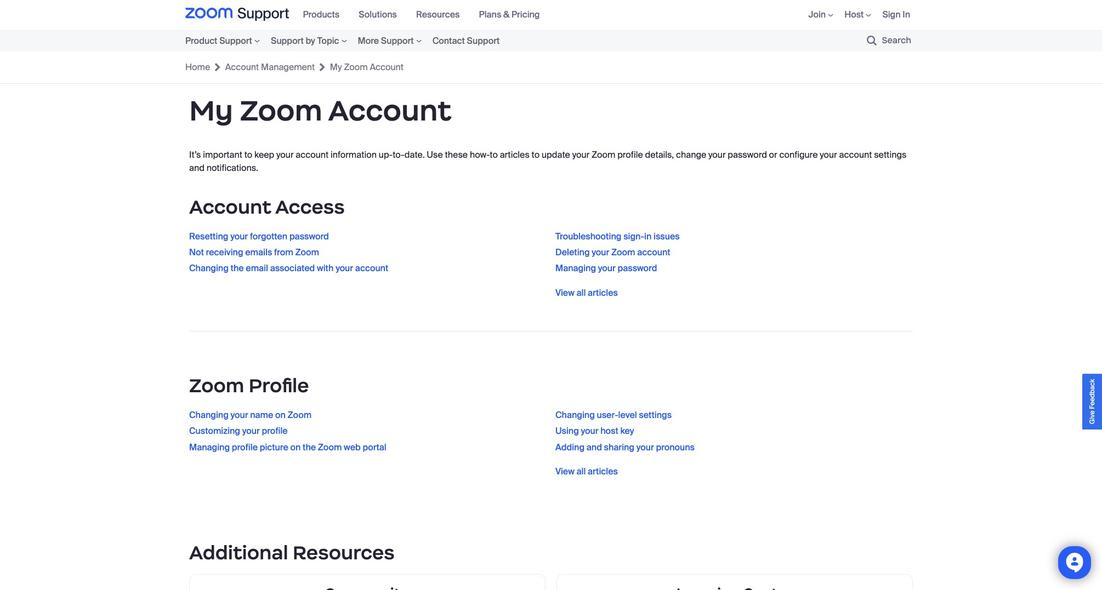 Task type: vqa. For each thing, say whether or not it's contained in the screenshot.
View all articles "link" associated with Zoom Profile
yes



Task type: locate. For each thing, give the bounding box(es) containing it.
changing up the using
[[556, 410, 595, 421]]

zoom down sign-
[[612, 247, 636, 259]]

solutions link
[[359, 9, 405, 21]]

change
[[677, 149, 707, 161]]

adding
[[556, 442, 585, 453]]

articles
[[500, 149, 530, 161], [588, 287, 618, 299], [588, 466, 618, 478]]

view all articles link
[[556, 287, 618, 299], [556, 466, 618, 478]]

and down "it's"
[[189, 162, 205, 174]]

all down adding
[[577, 466, 586, 478]]

managing for customizing
[[189, 442, 230, 453]]

2 view all articles link from the top
[[556, 466, 618, 478]]

profile left the picture
[[232, 442, 258, 453]]

forgotten
[[250, 231, 288, 242]]

management
[[261, 61, 315, 73]]

portal
[[363, 442, 387, 453]]

0 vertical spatial and
[[189, 162, 205, 174]]

2 all from the top
[[577, 466, 586, 478]]

1 vertical spatial view all articles link
[[556, 466, 618, 478]]

all down deleting
[[577, 287, 586, 299]]

view all articles for account access
[[556, 287, 618, 299]]

the right the picture
[[303, 442, 316, 453]]

2 vertical spatial articles
[[588, 466, 618, 478]]

zoom down the management
[[240, 93, 323, 128]]

1 vertical spatial all
[[577, 466, 586, 478]]

0 vertical spatial view all articles link
[[556, 287, 618, 299]]

0 horizontal spatial profile
[[232, 442, 258, 453]]

changing user-level settings using your host key adding and sharing your pronouns
[[556, 410, 695, 453]]

1 horizontal spatial the
[[303, 442, 316, 453]]

0 horizontal spatial to
[[245, 149, 253, 161]]

account
[[225, 61, 259, 73], [370, 61, 404, 73], [328, 93, 452, 128], [189, 195, 271, 219]]

view all articles down adding
[[556, 466, 618, 478]]

1 vertical spatial managing
[[189, 442, 230, 453]]

level
[[619, 410, 637, 421]]

managing
[[556, 263, 596, 275], [189, 442, 230, 453]]

to left keep
[[245, 149, 253, 161]]

resetting
[[189, 231, 228, 242]]

articles down sharing
[[588, 466, 618, 478]]

resetting your forgotten password link
[[189, 231, 525, 242]]

1 horizontal spatial in
[[903, 9, 911, 21]]

receiving
[[206, 247, 243, 259]]

changing down not
[[189, 263, 229, 275]]

my down home link
[[189, 93, 233, 128]]

1 vertical spatial my zoom account
[[189, 93, 452, 128]]

password down sign-
[[618, 263, 657, 275]]

1 horizontal spatial managing
[[556, 263, 596, 275]]

managing inside 'changing your name on zoom customizing your profile managing profile picture on the zoom web portal'
[[189, 442, 230, 453]]

zoom down more
[[344, 61, 368, 73]]

1 vertical spatial profile
[[262, 426, 288, 437]]

menu bar
[[298, 0, 554, 30], [792, 0, 917, 30], [185, 30, 538, 52]]

1 horizontal spatial on
[[290, 442, 301, 453]]

customizing
[[189, 426, 240, 437]]

managing your password link
[[556, 263, 892, 275]]

managing down customizing
[[189, 442, 230, 453]]

contact support
[[433, 35, 500, 46]]

support for contact support
[[467, 35, 500, 46]]

0 horizontal spatial the
[[231, 263, 244, 275]]

password inside resetting your forgotten password not receiving emails from zoom changing the email associated with your account
[[290, 231, 329, 242]]

account management
[[225, 61, 315, 73]]

0 vertical spatial view all articles
[[556, 287, 618, 299]]

resources inside my zoom account main content
[[293, 541, 395, 566]]

password down access
[[290, 231, 329, 242]]

sharing
[[604, 442, 635, 453]]

0 horizontal spatial resources
[[293, 541, 395, 566]]

view all articles link down adding
[[556, 466, 618, 478]]

profile inside it's important to keep your account information up-to-date. use these how-to articles to update your zoom profile details, change your password or configure your account settings and notifications.
[[618, 149, 643, 161]]

sign in
[[883, 9, 911, 21]]

zoom
[[344, 61, 368, 73], [240, 93, 323, 128], [592, 149, 616, 161], [295, 247, 319, 259], [612, 247, 636, 259], [189, 374, 244, 398], [288, 410, 312, 421], [318, 442, 342, 453]]

resources link
[[416, 9, 468, 21]]

in right sign on the top right
[[903, 9, 911, 21]]

0 vertical spatial view
[[556, 287, 575, 299]]

1 horizontal spatial resources
[[416, 9, 460, 21]]

the
[[231, 263, 244, 275], [303, 442, 316, 453]]

your
[[277, 149, 294, 161], [573, 149, 590, 161], [709, 149, 726, 161], [820, 149, 838, 161], [231, 231, 248, 242], [592, 247, 610, 259], [336, 263, 353, 275], [598, 263, 616, 275], [231, 410, 248, 421], [242, 426, 260, 437], [581, 426, 599, 437], [637, 442, 654, 453]]

0 horizontal spatial and
[[189, 162, 205, 174]]

1 horizontal spatial my
[[330, 61, 342, 73]]

my zoom account
[[330, 61, 404, 73], [189, 93, 452, 128]]

view all articles
[[556, 287, 618, 299], [556, 466, 618, 478]]

1 support from the left
[[220, 35, 252, 46]]

not
[[189, 247, 204, 259]]

the left email
[[231, 263, 244, 275]]

1 horizontal spatial and
[[587, 442, 602, 453]]

all for zoom profile
[[577, 466, 586, 478]]

managing down deleting
[[556, 263, 596, 275]]

sign-
[[624, 231, 645, 242]]

2 horizontal spatial profile
[[618, 149, 643, 161]]

1 view from the top
[[556, 287, 575, 299]]

0 vertical spatial resources
[[416, 9, 460, 21]]

account up resetting on the top left of the page
[[189, 195, 271, 219]]

2 to from the left
[[490, 149, 498, 161]]

and down "host"
[[587, 442, 602, 453]]

articles for zoom profile
[[588, 466, 618, 478]]

password
[[728, 149, 767, 161], [290, 231, 329, 242], [618, 263, 657, 275]]

the inside 'changing your name on zoom customizing your profile managing profile picture on the zoom web portal'
[[303, 442, 316, 453]]

0 horizontal spatial in
[[645, 231, 652, 242]]

how-
[[470, 149, 490, 161]]

1 vertical spatial view all articles
[[556, 466, 618, 478]]

3 to from the left
[[532, 149, 540, 161]]

changing inside changing user-level settings using your host key adding and sharing your pronouns
[[556, 410, 595, 421]]

0 horizontal spatial password
[[290, 231, 329, 242]]

menu bar containing product support
[[185, 30, 538, 52]]

1 vertical spatial settings
[[639, 410, 672, 421]]

0 vertical spatial articles
[[500, 149, 530, 161]]

1 vertical spatial password
[[290, 231, 329, 242]]

support down zoom support image
[[220, 35, 252, 46]]

changing user-level settings link
[[556, 410, 892, 421]]

account down product support link
[[225, 61, 259, 73]]

on right name
[[275, 410, 286, 421]]

2 horizontal spatial password
[[728, 149, 767, 161]]

using
[[556, 426, 579, 437]]

on right the picture
[[290, 442, 301, 453]]

1 all from the top
[[577, 287, 586, 299]]

2 support from the left
[[271, 35, 304, 46]]

banner containing products
[[0, 0, 1103, 84]]

password inside it's important to keep your account information up-to-date. use these how-to articles to update your zoom profile details, change your password or configure your account settings and notifications.
[[728, 149, 767, 161]]

name
[[250, 410, 273, 421]]

2 vertical spatial profile
[[232, 442, 258, 453]]

1 view all articles link from the top
[[556, 287, 618, 299]]

articles right the 'how-'
[[500, 149, 530, 161]]

to-
[[393, 149, 405, 161]]

associated
[[270, 263, 315, 275]]

articles inside it's important to keep your account information up-to-date. use these how-to articles to update your zoom profile details, change your password or configure your account settings and notifications.
[[500, 149, 530, 161]]

zoom up the associated
[[295, 247, 319, 259]]

support down plans
[[467, 35, 500, 46]]

more support
[[358, 35, 414, 46]]

2 horizontal spatial to
[[532, 149, 540, 161]]

0 vertical spatial profile
[[618, 149, 643, 161]]

in inside menu bar
[[903, 9, 911, 21]]

support left by
[[271, 35, 304, 46]]

profile up the picture
[[262, 426, 288, 437]]

0 vertical spatial settings
[[875, 149, 907, 161]]

it's
[[189, 149, 201, 161]]

to
[[245, 149, 253, 161], [490, 149, 498, 161], [532, 149, 540, 161]]

2 view from the top
[[556, 466, 575, 478]]

resources
[[416, 9, 460, 21], [293, 541, 395, 566]]

on
[[275, 410, 286, 421], [290, 442, 301, 453]]

view all articles down deleting
[[556, 287, 618, 299]]

my zoom account down the management
[[189, 93, 452, 128]]

zoom left web
[[318, 442, 342, 453]]

banner
[[0, 0, 1103, 84]]

in left issues
[[645, 231, 652, 242]]

1 vertical spatial and
[[587, 442, 602, 453]]

3 support from the left
[[381, 35, 414, 46]]

1 to from the left
[[245, 149, 253, 161]]

0 vertical spatial managing
[[556, 263, 596, 275]]

0 horizontal spatial on
[[275, 410, 286, 421]]

4 support from the left
[[467, 35, 500, 46]]

1 horizontal spatial password
[[618, 263, 657, 275]]

1 horizontal spatial to
[[490, 149, 498, 161]]

all
[[577, 287, 586, 299], [577, 466, 586, 478]]

to right these on the left top of page
[[490, 149, 498, 161]]

zoom down profile
[[288, 410, 312, 421]]

picture
[[260, 442, 288, 453]]

resetting your forgotten password not receiving emails from zoom changing the email associated with your account
[[189, 231, 389, 275]]

troubleshooting
[[556, 231, 622, 242]]

settings
[[875, 149, 907, 161], [639, 410, 672, 421]]

1 vertical spatial the
[[303, 442, 316, 453]]

1 horizontal spatial settings
[[875, 149, 907, 161]]

zoom support image
[[185, 8, 289, 22]]

2 vertical spatial password
[[618, 263, 657, 275]]

product support link
[[185, 33, 265, 48]]

zoom right update
[[592, 149, 616, 161]]

profile left details,
[[618, 149, 643, 161]]

0 horizontal spatial my
[[189, 93, 233, 128]]

1 vertical spatial on
[[290, 442, 301, 453]]

0 horizontal spatial settings
[[639, 410, 672, 421]]

to left update
[[532, 149, 540, 161]]

1 vertical spatial in
[[645, 231, 652, 242]]

my zoom account down more
[[330, 61, 404, 73]]

password left or
[[728, 149, 767, 161]]

0 horizontal spatial managing
[[189, 442, 230, 453]]

profile
[[249, 374, 309, 398]]

changing inside 'changing your name on zoom customizing your profile managing profile picture on the zoom web portal'
[[189, 410, 229, 421]]

0 vertical spatial all
[[577, 287, 586, 299]]

product support
[[185, 35, 252, 46]]

view down deleting
[[556, 287, 575, 299]]

my
[[330, 61, 342, 73], [189, 93, 233, 128]]

0 vertical spatial password
[[728, 149, 767, 161]]

view for zoom profile
[[556, 466, 575, 478]]

account up up-
[[328, 93, 452, 128]]

view for account access
[[556, 287, 575, 299]]

web
[[344, 442, 361, 453]]

search image
[[867, 36, 877, 46], [867, 36, 877, 46]]

my down topic at the top left of page
[[330, 61, 342, 73]]

articles down troubleshooting sign-in issues deleting your zoom account managing your password
[[588, 287, 618, 299]]

1 vertical spatial resources
[[293, 541, 395, 566]]

settings inside it's important to keep your account information up-to-date. use these how-to articles to update your zoom profile details, change your password or configure your account settings and notifications.
[[875, 149, 907, 161]]

0 vertical spatial my zoom account
[[330, 61, 404, 73]]

1 vertical spatial articles
[[588, 287, 618, 299]]

view
[[556, 287, 575, 299], [556, 466, 575, 478]]

1 vertical spatial my
[[189, 93, 233, 128]]

view down adding
[[556, 466, 575, 478]]

view all articles link for account access
[[556, 287, 618, 299]]

0 vertical spatial in
[[903, 9, 911, 21]]

profile
[[618, 149, 643, 161], [262, 426, 288, 437], [232, 442, 258, 453]]

or
[[770, 149, 778, 161]]

plans
[[479, 9, 502, 21]]

troubleshooting sign-in issues link
[[556, 231, 892, 242]]

0 vertical spatial the
[[231, 263, 244, 275]]

view all articles link down deleting
[[556, 287, 618, 299]]

use
[[427, 149, 443, 161]]

support
[[220, 35, 252, 46], [271, 35, 304, 46], [381, 35, 414, 46], [467, 35, 500, 46]]

issues
[[654, 231, 680, 242]]

1 vertical spatial view
[[556, 466, 575, 478]]

2 view all articles from the top
[[556, 466, 618, 478]]

1 view all articles from the top
[[556, 287, 618, 299]]

changing
[[189, 263, 229, 275], [189, 410, 229, 421], [556, 410, 595, 421]]

0 vertical spatial my
[[330, 61, 342, 73]]

managing inside troubleshooting sign-in issues deleting your zoom account managing your password
[[556, 263, 596, 275]]

my zoom account inside 'banner'
[[330, 61, 404, 73]]

support by topic
[[271, 35, 339, 46]]

account
[[296, 149, 329, 161], [840, 149, 873, 161], [638, 247, 671, 259], [355, 263, 389, 275]]

changing up customizing
[[189, 410, 229, 421]]

support right more
[[381, 35, 414, 46]]



Task type: describe. For each thing, give the bounding box(es) containing it.
changing for changing user-level settings using your host key adding and sharing your pronouns
[[556, 410, 595, 421]]

password inside troubleshooting sign-in issues deleting your zoom account managing your password
[[618, 263, 657, 275]]

support for more support
[[381, 35, 414, 46]]

adding and sharing your pronouns link
[[556, 442, 892, 453]]

menu bar containing join
[[792, 0, 917, 30]]

by
[[306, 35, 315, 46]]

additional resources
[[189, 541, 395, 566]]

host link
[[845, 9, 872, 21]]

0 vertical spatial on
[[275, 410, 286, 421]]

the inside resetting your forgotten password not receiving emails from zoom changing the email associated with your account
[[231, 263, 244, 275]]

deleting
[[556, 247, 590, 259]]

products link
[[303, 9, 348, 21]]

account inside resetting your forgotten password not receiving emails from zoom changing the email associated with your account
[[355, 263, 389, 275]]

pronouns
[[656, 442, 695, 453]]

details,
[[645, 149, 674, 161]]

plans & pricing link
[[479, 9, 548, 21]]

important
[[203, 149, 242, 161]]

all for account access
[[577, 287, 586, 299]]

troubleshooting sign-in issues deleting your zoom account managing your password
[[556, 231, 680, 275]]

my zoom account main content
[[0, 84, 1103, 591]]

product
[[185, 35, 217, 46]]

search button
[[851, 30, 917, 52]]

sign
[[883, 9, 901, 21]]

more support link
[[353, 33, 427, 48]]

with
[[317, 263, 334, 275]]

date.
[[405, 149, 425, 161]]

access
[[275, 195, 345, 219]]

email
[[246, 263, 268, 275]]

information
[[331, 149, 377, 161]]

view all articles for zoom profile
[[556, 466, 618, 478]]

update
[[542, 149, 571, 161]]

changing your name on zoom link
[[189, 410, 525, 421]]

solutions
[[359, 9, 397, 21]]

view all articles link for zoom profile
[[556, 466, 618, 478]]

host
[[601, 426, 619, 437]]

changing inside resetting your forgotten password not receiving emails from zoom changing the email associated with your account
[[189, 263, 229, 275]]

account down more support
[[370, 61, 404, 73]]

zoom inside troubleshooting sign-in issues deleting your zoom account managing your password
[[612, 247, 636, 259]]

host
[[845, 9, 864, 21]]

pricing
[[512, 9, 540, 21]]

managing for your
[[556, 263, 596, 275]]

zoom up customizing
[[189, 374, 244, 398]]

contact
[[433, 35, 465, 46]]

keep
[[255, 149, 274, 161]]

settings inside changing user-level settings using your host key adding and sharing your pronouns
[[639, 410, 672, 421]]

and inside changing user-level settings using your host key adding and sharing your pronouns
[[587, 442, 602, 453]]

account management link
[[225, 60, 315, 75]]

additional
[[189, 541, 288, 566]]

notifications.
[[207, 162, 258, 174]]

my inside 'banner'
[[330, 61, 342, 73]]

contact support link
[[427, 33, 505, 48]]

configure
[[780, 149, 818, 161]]

topic
[[317, 35, 339, 46]]

and inside it's important to keep your account information up-to-date. use these how-to articles to update your zoom profile details, change your password or configure your account settings and notifications.
[[189, 162, 205, 174]]

not receiving emails from zoom link
[[189, 247, 525, 259]]

these
[[445, 149, 468, 161]]

&
[[504, 9, 510, 21]]

it's important to keep your account information up-to-date. use these how-to articles to update your zoom profile details, change your password or configure your account settings and notifications.
[[189, 149, 907, 174]]

using your host key link
[[556, 426, 892, 437]]

1 horizontal spatial profile
[[262, 426, 288, 437]]

zoom inside it's important to keep your account information up-to-date. use these how-to articles to update your zoom profile details, change your password or configure your account settings and notifications.
[[592, 149, 616, 161]]

key
[[621, 426, 635, 437]]

search
[[883, 35, 912, 46]]

from
[[274, 247, 293, 259]]

products
[[303, 9, 340, 21]]

plans & pricing
[[479, 9, 540, 21]]

changing your name on zoom customizing your profile managing profile picture on the zoom web portal
[[189, 410, 387, 453]]

my inside main content
[[189, 93, 233, 128]]

join link
[[809, 9, 834, 21]]

account access
[[189, 195, 345, 219]]

deleting your zoom account link
[[556, 247, 892, 259]]

sign in link
[[883, 9, 911, 21]]

zoom inside resetting your forgotten password not receiving emails from zoom changing the email associated with your account
[[295, 247, 319, 259]]

more
[[358, 35, 379, 46]]

support for product support
[[220, 35, 252, 46]]

user-
[[597, 410, 619, 421]]

account inside troubleshooting sign-in issues deleting your zoom account managing your password
[[638, 247, 671, 259]]

zoom profile
[[189, 374, 309, 398]]

customizing your profile link
[[189, 426, 525, 437]]

articles for account access
[[588, 287, 618, 299]]

changing for changing your name on zoom customizing your profile managing profile picture on the zoom web portal
[[189, 410, 229, 421]]

managing profile picture on the zoom web portal link
[[189, 442, 525, 453]]

in inside troubleshooting sign-in issues deleting your zoom account managing your password
[[645, 231, 652, 242]]

emails
[[245, 247, 272, 259]]

home
[[185, 61, 210, 73]]

changing the email associated with your account link
[[189, 263, 525, 275]]

menu bar containing products
[[298, 0, 554, 30]]

zoom inside 'banner'
[[344, 61, 368, 73]]

join
[[809, 9, 826, 21]]

my zoom account inside main content
[[189, 93, 452, 128]]

home link
[[185, 60, 210, 75]]

support by topic link
[[265, 33, 353, 48]]

up-
[[379, 149, 393, 161]]



